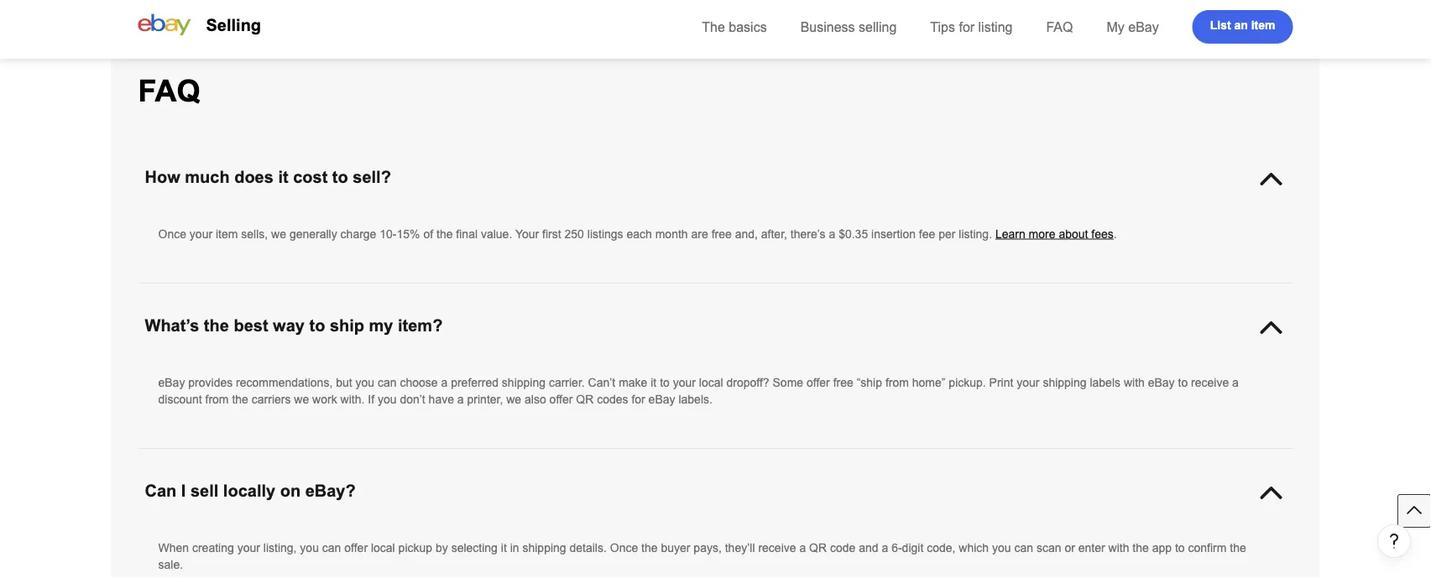 Task type: locate. For each thing, give the bounding box(es) containing it.
free inside ebay provides recommendations, but you can choose a preferred shipping carrier. can't make it to your local dropoff? some offer free "ship from home" pickup. print your shipping labels with ebay to receive a discount from the carriers we work with. if you don't have a printer, we also offer qr codes for ebay labels.
[[833, 376, 854, 389]]

2 vertical spatial offer
[[344, 541, 368, 554]]

250
[[565, 228, 584, 241]]

can for ebay?
[[322, 541, 341, 554]]

can left choose
[[378, 376, 397, 389]]

to
[[332, 168, 348, 186], [309, 316, 325, 335], [660, 376, 670, 389], [1178, 376, 1188, 389], [1175, 541, 1185, 554]]

details.
[[570, 541, 607, 554]]

1 vertical spatial with
[[1109, 541, 1129, 554]]

1 horizontal spatial offer
[[550, 393, 573, 406]]

the left carriers
[[232, 393, 248, 406]]

qr down can't
[[576, 393, 594, 406]]

local up labels. on the bottom of page
[[699, 376, 723, 389]]

which
[[959, 541, 989, 554]]

i
[[181, 482, 186, 500]]

and,
[[735, 228, 758, 241]]

1 horizontal spatial for
[[959, 19, 975, 34]]

in
[[510, 541, 519, 554]]

1 vertical spatial from
[[205, 393, 229, 406]]

0 vertical spatial once
[[158, 228, 186, 241]]

with right labels
[[1124, 376, 1145, 389]]

0 vertical spatial item
[[1251, 19, 1276, 32]]

recommendations,
[[236, 376, 333, 389]]

list an item
[[1210, 19, 1276, 32]]

can
[[145, 482, 177, 500]]

to inside when creating your listing, you can offer local pickup by selecting it in shipping details. once the buyer pays, they'll receive a qr code and a 6-digit code, which you can scan or enter with the app to confirm the sale.
[[1175, 541, 1185, 554]]

0 horizontal spatial can
[[322, 541, 341, 554]]

1 horizontal spatial once
[[610, 541, 638, 554]]

0 vertical spatial faq
[[1046, 19, 1073, 34]]

for
[[959, 19, 975, 34], [632, 393, 645, 406]]

free right are
[[712, 228, 732, 241]]

local inside when creating your listing, you can offer local pickup by selecting it in shipping details. once the buyer pays, they'll receive a qr code and a 6-digit code, which you can scan or enter with the app to confirm the sale.
[[371, 541, 395, 554]]

"ship
[[857, 376, 882, 389]]

it right "make"
[[651, 376, 657, 389]]

1 vertical spatial offer
[[550, 393, 573, 406]]

1 vertical spatial local
[[371, 541, 395, 554]]

your left listing,
[[237, 541, 260, 554]]

receive
[[1191, 376, 1229, 389], [758, 541, 796, 554]]

0 horizontal spatial local
[[371, 541, 395, 554]]

1 vertical spatial faq
[[138, 74, 200, 107]]

it left cost
[[278, 168, 288, 186]]

1 vertical spatial free
[[833, 376, 854, 389]]

can i sell locally on ebay?
[[145, 482, 356, 500]]

my ebay link
[[1107, 19, 1159, 34]]

offer left pickup
[[344, 541, 368, 554]]

0 vertical spatial for
[[959, 19, 975, 34]]

offer right some
[[807, 376, 830, 389]]

the left best
[[204, 316, 229, 335]]

0 vertical spatial free
[[712, 228, 732, 241]]

from
[[886, 376, 909, 389], [205, 393, 229, 406]]

once down how
[[158, 228, 186, 241]]

free
[[712, 228, 732, 241], [833, 376, 854, 389]]

0 horizontal spatial receive
[[758, 541, 796, 554]]

qr
[[576, 393, 594, 406], [809, 541, 827, 554]]

0 horizontal spatial faq
[[138, 74, 200, 107]]

we left "work"
[[294, 393, 309, 406]]

we right sells,
[[271, 228, 286, 241]]

item right 'an'
[[1251, 19, 1276, 32]]

pickup
[[398, 541, 432, 554]]

generally
[[290, 228, 337, 241]]

2 horizontal spatial can
[[1015, 541, 1033, 554]]

2 vertical spatial it
[[501, 541, 507, 554]]

shipping right in
[[523, 541, 566, 554]]

business
[[801, 19, 855, 34]]

print
[[989, 376, 1014, 389]]

business selling
[[801, 19, 897, 34]]

per
[[939, 228, 956, 241]]

to right app
[[1175, 541, 1185, 554]]

codes
[[597, 393, 628, 406]]

charge
[[340, 228, 376, 241]]

shipping left labels
[[1043, 376, 1087, 389]]

selling
[[859, 19, 897, 34]]

with
[[1124, 376, 1145, 389], [1109, 541, 1129, 554]]

0 horizontal spatial for
[[632, 393, 645, 406]]

0 horizontal spatial offer
[[344, 541, 368, 554]]

for down "make"
[[632, 393, 645, 406]]

1 horizontal spatial from
[[886, 376, 909, 389]]

can inside ebay provides recommendations, but you can choose a preferred shipping carrier. can't make it to your local dropoff? some offer free "ship from home" pickup. print your shipping labels with ebay to receive a discount from the carriers we work with. if you don't have a printer, we also offer qr codes for ebay labels.
[[378, 376, 397, 389]]

fee
[[919, 228, 935, 241]]

faq
[[1046, 19, 1073, 34], [138, 74, 200, 107]]

there's
[[791, 228, 826, 241]]

it
[[278, 168, 288, 186], [651, 376, 657, 389], [501, 541, 507, 554]]

1 horizontal spatial item
[[1251, 19, 1276, 32]]

your
[[190, 228, 212, 241], [673, 376, 696, 389], [1017, 376, 1040, 389], [237, 541, 260, 554]]

each
[[627, 228, 652, 241]]

0 horizontal spatial once
[[158, 228, 186, 241]]

sells,
[[241, 228, 268, 241]]

pickup.
[[949, 376, 986, 389]]

0 vertical spatial qr
[[576, 393, 594, 406]]

0 vertical spatial from
[[886, 376, 909, 389]]

when creating your listing, you can offer local pickup by selecting it in shipping details. once the buyer pays, they'll receive a qr code and a 6-digit code, which you can scan or enter with the app to confirm the sale.
[[158, 541, 1246, 571]]

0 horizontal spatial it
[[278, 168, 288, 186]]

1 horizontal spatial can
[[378, 376, 397, 389]]

ebay right labels
[[1148, 376, 1175, 389]]

from down provides
[[205, 393, 229, 406]]

1 vertical spatial once
[[610, 541, 638, 554]]

offer
[[807, 376, 830, 389], [550, 393, 573, 406], [344, 541, 368, 554]]

you up if
[[356, 376, 374, 389]]

qr left code
[[809, 541, 827, 554]]

0 vertical spatial offer
[[807, 376, 830, 389]]

don't
[[400, 393, 425, 406]]

once right details.
[[610, 541, 638, 554]]

offer down carrier.
[[550, 393, 573, 406]]

15%
[[397, 228, 420, 241]]

cost
[[293, 168, 328, 186]]

you
[[356, 376, 374, 389], [378, 393, 397, 406], [300, 541, 319, 554], [992, 541, 1011, 554]]

you right listing,
[[300, 541, 319, 554]]

sale.
[[158, 558, 183, 571]]

0 horizontal spatial qr
[[576, 393, 594, 406]]

selecting
[[451, 541, 498, 554]]

to right "make"
[[660, 376, 670, 389]]

0 vertical spatial with
[[1124, 376, 1145, 389]]

how much does it cost to sell?
[[145, 168, 391, 186]]

0 horizontal spatial item
[[216, 228, 238, 241]]

receive inside ebay provides recommendations, but you can choose a preferred shipping carrier. can't make it to your local dropoff? some offer free "ship from home" pickup. print your shipping labels with ebay to receive a discount from the carriers we work with. if you don't have a printer, we also offer qr codes for ebay labels.
[[1191, 376, 1229, 389]]

1 horizontal spatial qr
[[809, 541, 827, 554]]

of
[[423, 228, 433, 241]]

does
[[234, 168, 274, 186]]

1 horizontal spatial receive
[[1191, 376, 1229, 389]]

business selling link
[[801, 19, 897, 34]]

1 vertical spatial receive
[[758, 541, 796, 554]]

sell?
[[353, 168, 391, 186]]

preferred
[[451, 376, 499, 389]]

tips
[[930, 19, 955, 34]]

free left ""ship"
[[833, 376, 854, 389]]

1 vertical spatial it
[[651, 376, 657, 389]]

it inside when creating your listing, you can offer local pickup by selecting it in shipping details. once the buyer pays, they'll receive a qr code and a 6-digit code, which you can scan or enter with the app to confirm the sale.
[[501, 541, 507, 554]]

1 horizontal spatial it
[[501, 541, 507, 554]]

what's the best way to ship my item?
[[145, 316, 443, 335]]

can left scan at the right bottom of page
[[1015, 541, 1033, 554]]

1 vertical spatial for
[[632, 393, 645, 406]]

0 vertical spatial it
[[278, 168, 288, 186]]

printer,
[[467, 393, 503, 406]]

you right which
[[992, 541, 1011, 554]]

fees
[[1092, 228, 1114, 241]]

can right listing,
[[322, 541, 341, 554]]

and
[[859, 541, 879, 554]]

my
[[369, 316, 393, 335]]

to right cost
[[332, 168, 348, 186]]

list an item link
[[1193, 10, 1293, 44]]

ebay
[[1128, 19, 1159, 34], [158, 376, 185, 389], [1148, 376, 1175, 389], [649, 393, 675, 406]]

list
[[1210, 19, 1231, 32]]

the left app
[[1133, 541, 1149, 554]]

0 vertical spatial local
[[699, 376, 723, 389]]

1 vertical spatial qr
[[809, 541, 827, 554]]

ebay provides recommendations, but you can choose a preferred shipping carrier. can't make it to your local dropoff? some offer free "ship from home" pickup. print your shipping labels with ebay to receive a discount from the carriers we work with. if you don't have a printer, we also offer qr codes for ebay labels.
[[158, 376, 1239, 406]]

learn more about fees link
[[996, 228, 1114, 241]]

ebay up discount
[[158, 376, 185, 389]]

for right tips
[[959, 19, 975, 34]]

qr inside when creating your listing, you can offer local pickup by selecting it in shipping details. once the buyer pays, they'll receive a qr code and a 6-digit code, which you can scan or enter with the app to confirm the sale.
[[809, 541, 827, 554]]

with right enter
[[1109, 541, 1129, 554]]

to right labels
[[1178, 376, 1188, 389]]

we left also
[[506, 393, 521, 406]]

item
[[1251, 19, 1276, 32], [216, 228, 238, 241]]

app
[[1152, 541, 1172, 554]]

choose
[[400, 376, 438, 389]]

1 vertical spatial item
[[216, 228, 238, 241]]

0 vertical spatial receive
[[1191, 376, 1229, 389]]

work
[[312, 393, 337, 406]]

2 horizontal spatial it
[[651, 376, 657, 389]]

local left pickup
[[371, 541, 395, 554]]

1 horizontal spatial local
[[699, 376, 723, 389]]

much
[[185, 168, 230, 186]]

item left sells,
[[216, 228, 238, 241]]

1 horizontal spatial faq
[[1046, 19, 1073, 34]]

from right ""ship"
[[886, 376, 909, 389]]

my
[[1107, 19, 1125, 34]]

carrier.
[[549, 376, 585, 389]]

0 horizontal spatial from
[[205, 393, 229, 406]]

$0.35
[[839, 228, 868, 241]]

0 horizontal spatial free
[[712, 228, 732, 241]]

item?
[[398, 316, 443, 335]]

it left in
[[501, 541, 507, 554]]

for inside ebay provides recommendations, but you can choose a preferred shipping carrier. can't make it to your local dropoff? some offer free "ship from home" pickup. print your shipping labels with ebay to receive a discount from the carriers we work with. if you don't have a printer, we also offer qr codes for ebay labels.
[[632, 393, 645, 406]]

or
[[1065, 541, 1075, 554]]

can't
[[588, 376, 616, 389]]

1 horizontal spatial free
[[833, 376, 854, 389]]

discount
[[158, 393, 202, 406]]

your left sells,
[[190, 228, 212, 241]]

1 horizontal spatial we
[[294, 393, 309, 406]]



Task type: describe. For each thing, give the bounding box(es) containing it.
my ebay
[[1107, 19, 1159, 34]]

ship
[[330, 316, 364, 335]]

if
[[368, 393, 374, 406]]

are
[[691, 228, 708, 241]]

home"
[[912, 376, 946, 389]]

the right of
[[437, 228, 453, 241]]

when
[[158, 541, 189, 554]]

local inside ebay provides recommendations, but you can choose a preferred shipping carrier. can't make it to your local dropoff? some offer free "ship from home" pickup. print your shipping labels with ebay to receive a discount from the carriers we work with. if you don't have a printer, we also offer qr codes for ebay labels.
[[699, 376, 723, 389]]

provides
[[188, 376, 233, 389]]

final
[[456, 228, 478, 241]]

buyer
[[661, 541, 690, 554]]

with inside ebay provides recommendations, but you can choose a preferred shipping carrier. can't make it to your local dropoff? some offer free "ship from home" pickup. print your shipping labels with ebay to receive a discount from the carriers we work with. if you don't have a printer, we also offer qr codes for ebay labels.
[[1124, 376, 1145, 389]]

dropoff?
[[727, 376, 770, 389]]

item for your
[[216, 228, 238, 241]]

2 horizontal spatial offer
[[807, 376, 830, 389]]

tips for listing
[[930, 19, 1013, 34]]

listing,
[[263, 541, 297, 554]]

month
[[655, 228, 688, 241]]

digit
[[902, 541, 924, 554]]

0 horizontal spatial we
[[271, 228, 286, 241]]

selling
[[206, 16, 261, 34]]

ebay?
[[305, 482, 356, 500]]

your
[[515, 228, 539, 241]]

way
[[273, 316, 305, 335]]

creating
[[192, 541, 234, 554]]

listing
[[978, 19, 1013, 34]]

listings
[[587, 228, 623, 241]]

value.
[[481, 228, 512, 241]]

receive inside when creating your listing, you can offer local pickup by selecting it in shipping details. once the buyer pays, they'll receive a qr code and a 6-digit code, which you can scan or enter with the app to confirm the sale.
[[758, 541, 796, 554]]

offer inside when creating your listing, you can offer local pickup by selecting it in shipping details. once the buyer pays, they'll receive a qr code and a 6-digit code, which you can scan or enter with the app to confirm the sale.
[[344, 541, 368, 554]]

but
[[336, 376, 352, 389]]

shipping up also
[[502, 376, 546, 389]]

your inside when creating your listing, you can offer local pickup by selecting it in shipping details. once the buyer pays, they'll receive a qr code and a 6-digit code, which you can scan or enter with the app to confirm the sale.
[[237, 541, 260, 554]]

help, opens dialogs image
[[1386, 533, 1403, 550]]

insertion
[[871, 228, 916, 241]]

once your item sells, we generally charge 10-15% of the final value. your first 250 listings each month are free and, after, there's a $0.35 insertion fee per listing. learn more about fees .
[[158, 228, 1117, 241]]

listing.
[[959, 228, 992, 241]]

some
[[773, 376, 803, 389]]

6-
[[892, 541, 902, 554]]

faq link
[[1046, 19, 1073, 34]]

item for an
[[1251, 19, 1276, 32]]

free for are
[[712, 228, 732, 241]]

best
[[234, 316, 268, 335]]

your up labels. on the bottom of page
[[673, 376, 696, 389]]

once inside when creating your listing, you can offer local pickup by selecting it in shipping details. once the buyer pays, they'll receive a qr code and a 6-digit code, which you can scan or enter with the app to confirm the sale.
[[610, 541, 638, 554]]

locally
[[223, 482, 275, 500]]

ebay right my
[[1128, 19, 1159, 34]]

scan
[[1037, 541, 1062, 554]]

also
[[525, 393, 546, 406]]

with inside when creating your listing, you can offer local pickup by selecting it in shipping details. once the buyer pays, they'll receive a qr code and a 6-digit code, which you can scan or enter with the app to confirm the sale.
[[1109, 541, 1129, 554]]

sell
[[191, 482, 219, 500]]

an
[[1234, 19, 1248, 32]]

the left buyer
[[641, 541, 658, 554]]

you right if
[[378, 393, 397, 406]]

the right confirm
[[1230, 541, 1246, 554]]

labels
[[1090, 376, 1121, 389]]

first
[[542, 228, 561, 241]]

enter
[[1079, 541, 1105, 554]]

.
[[1114, 228, 1117, 241]]

labels.
[[679, 393, 713, 406]]

on
[[280, 482, 301, 500]]

with.
[[340, 393, 365, 406]]

carriers
[[252, 393, 291, 406]]

10-
[[380, 228, 397, 241]]

to right "way"
[[309, 316, 325, 335]]

can for ship
[[378, 376, 397, 389]]

code
[[830, 541, 856, 554]]

ebay left labels. on the bottom of page
[[649, 393, 675, 406]]

code,
[[927, 541, 956, 554]]

have
[[429, 393, 454, 406]]

2 horizontal spatial we
[[506, 393, 521, 406]]

free for offer
[[833, 376, 854, 389]]

qr inside ebay provides recommendations, but you can choose a preferred shipping carrier. can't make it to your local dropoff? some offer free "ship from home" pickup. print your shipping labels with ebay to receive a discount from the carriers we work with. if you don't have a printer, we also offer qr codes for ebay labels.
[[576, 393, 594, 406]]

the basics link
[[702, 19, 767, 34]]

the inside ebay provides recommendations, but you can choose a preferred shipping carrier. can't make it to your local dropoff? some offer free "ship from home" pickup. print your shipping labels with ebay to receive a discount from the carriers we work with. if you don't have a printer, we also offer qr codes for ebay labels.
[[232, 393, 248, 406]]

after,
[[761, 228, 787, 241]]

the
[[702, 19, 725, 34]]

make
[[619, 376, 648, 389]]

the basics
[[702, 19, 767, 34]]

pays,
[[694, 541, 722, 554]]

tips for listing link
[[930, 19, 1013, 34]]

what's
[[145, 316, 199, 335]]

it inside ebay provides recommendations, but you can choose a preferred shipping carrier. can't make it to your local dropoff? some offer free "ship from home" pickup. print your shipping labels with ebay to receive a discount from the carriers we work with. if you don't have a printer, we also offer qr codes for ebay labels.
[[651, 376, 657, 389]]

your right "print"
[[1017, 376, 1040, 389]]

shipping inside when creating your listing, you can offer local pickup by selecting it in shipping details. once the buyer pays, they'll receive a qr code and a 6-digit code, which you can scan or enter with the app to confirm the sale.
[[523, 541, 566, 554]]

about
[[1059, 228, 1088, 241]]

basics
[[729, 19, 767, 34]]



Task type: vqa. For each thing, say whether or not it's contained in the screenshot.
Send the item back
no



